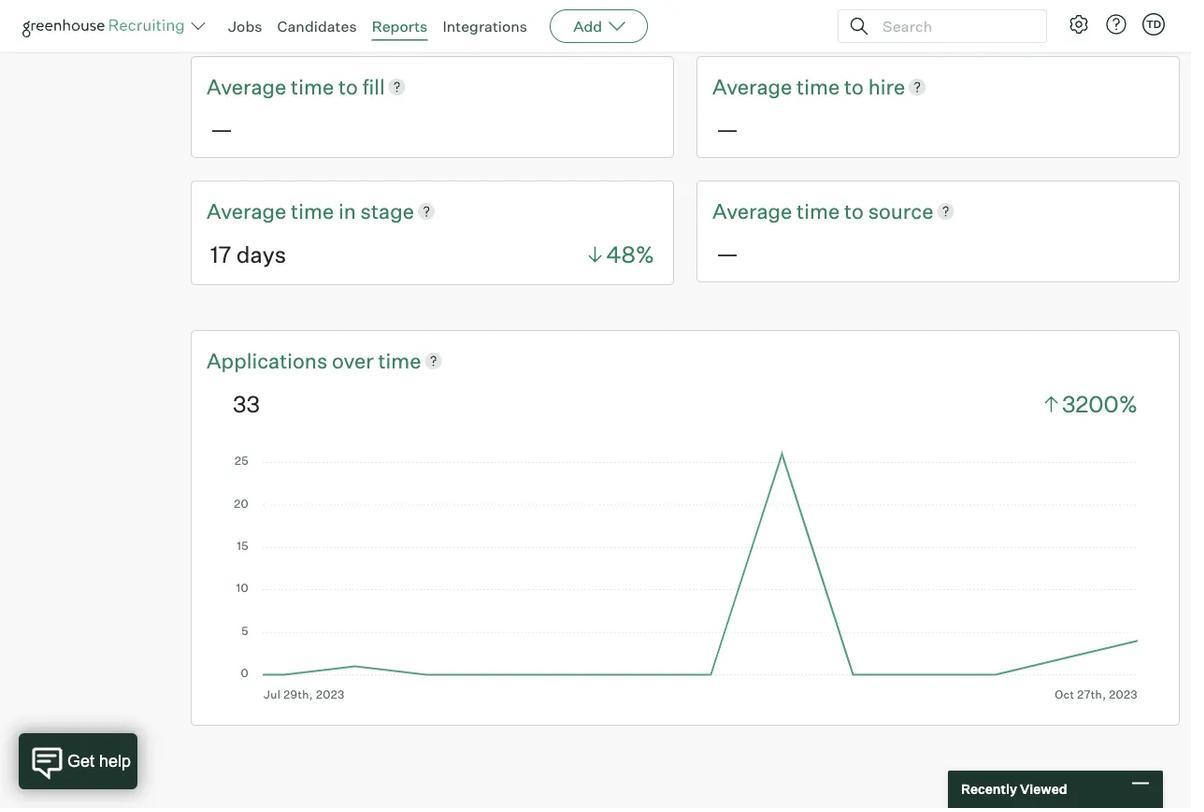 Task type: vqa. For each thing, say whether or not it's contained in the screenshot.
'Pipeline Tasks' at the bottom
no



Task type: locate. For each thing, give the bounding box(es) containing it.
hire link
[[869, 72, 906, 101]]

average
[[207, 74, 287, 99], [713, 74, 793, 99], [207, 198, 287, 224], [713, 198, 793, 224]]

oct
[[252, 27, 275, 43]]

to left source
[[845, 198, 864, 224]]

28,
[[492, 27, 513, 43]]

jobs
[[228, 17, 262, 36]]

applications
[[207, 347, 328, 373]]

time link
[[291, 72, 339, 101], [797, 72, 845, 101], [291, 196, 339, 225], [797, 196, 845, 225], [378, 346, 421, 375]]

candidates link
[[277, 17, 357, 36]]

time link for stage
[[291, 196, 339, 225]]

average link
[[207, 72, 291, 101], [713, 72, 797, 101], [207, 196, 291, 225], [713, 196, 797, 225]]

apr
[[415, 27, 438, 43]]

1 horizontal spatial -
[[461, 27, 467, 43]]

2 2023 from the left
[[515, 27, 548, 43]]

recently viewed
[[962, 781, 1068, 798]]

td
[[1147, 18, 1162, 30]]

2023
[[299, 27, 332, 43], [515, 27, 548, 43]]

time link right over
[[378, 346, 421, 375]]

hire
[[869, 74, 906, 99]]

applications link
[[207, 346, 332, 375]]

to link
[[339, 72, 363, 101], [845, 72, 869, 101], [845, 196, 869, 225]]

jul
[[202, 27, 222, 43], [470, 27, 489, 43]]

to left the fill
[[339, 74, 358, 99]]

time
[[291, 74, 334, 99], [797, 74, 840, 99], [291, 198, 334, 224], [797, 198, 840, 224], [378, 347, 421, 373]]

jul left 29
[[202, 27, 222, 43]]

stage
[[361, 198, 414, 224]]

2023 right the 27,
[[299, 27, 332, 43]]

time left hire
[[797, 74, 840, 99]]

time for hire
[[797, 74, 840, 99]]

to left hire
[[845, 74, 864, 99]]

27,
[[277, 27, 296, 43]]

33
[[233, 390, 260, 418]]

time link left hire link
[[797, 72, 845, 101]]

2 jul from the left
[[470, 27, 489, 43]]

to
[[399, 27, 412, 43], [339, 74, 358, 99], [845, 74, 864, 99], [845, 198, 864, 224]]

—
[[210, 115, 233, 143], [717, 115, 739, 143], [717, 239, 739, 267]]

time left source
[[797, 198, 840, 224]]

fill
[[363, 74, 385, 99]]

over link
[[332, 346, 378, 375]]

jul left 28,
[[470, 27, 489, 43]]

days
[[236, 240, 286, 268]]

integrations link
[[443, 17, 528, 36]]

- right 29
[[243, 27, 249, 43]]

build report
[[44, 22, 120, 38]]

-
[[243, 27, 249, 43], [461, 27, 467, 43]]

reports
[[372, 17, 428, 36]]

time down the 27,
[[291, 74, 334, 99]]

- right 30
[[461, 27, 467, 43]]

jul 29 - oct 27, 2023 compared to apr 30 - jul 28, 2023
[[202, 27, 548, 43]]

2023 right 28,
[[515, 27, 548, 43]]

17 days
[[210, 240, 286, 268]]

1 - from the left
[[243, 27, 249, 43]]

add
[[574, 17, 603, 36]]

source
[[869, 198, 934, 224]]

to for hire
[[845, 74, 864, 99]]

stage link
[[361, 196, 414, 225]]

time link left stage link
[[291, 196, 339, 225]]

1 horizontal spatial 2023
[[515, 27, 548, 43]]

candidates
[[277, 17, 357, 36]]

time link left source link
[[797, 196, 845, 225]]

average link for fill
[[207, 72, 291, 101]]

2 - from the left
[[461, 27, 467, 43]]

average for fill
[[207, 74, 287, 99]]

to left apr
[[399, 27, 412, 43]]

integrations
[[443, 17, 528, 36]]

time link down the 27,
[[291, 72, 339, 101]]

average time to
[[207, 74, 363, 99], [713, 74, 869, 99], [713, 198, 869, 224]]

time left in
[[291, 198, 334, 224]]

0 horizontal spatial -
[[243, 27, 249, 43]]

recently
[[962, 781, 1018, 798]]

48%
[[607, 240, 655, 268]]

to for fill
[[339, 74, 358, 99]]

time for source
[[797, 198, 840, 224]]

average link for stage
[[207, 196, 291, 225]]

build report button
[[22, 13, 142, 47]]

0 horizontal spatial jul
[[202, 27, 222, 43]]

time for stage
[[291, 198, 334, 224]]

reports link
[[372, 17, 428, 36]]

0 horizontal spatial 2023
[[299, 27, 332, 43]]

average link for hire
[[713, 72, 797, 101]]

1 horizontal spatial jul
[[470, 27, 489, 43]]



Task type: describe. For each thing, give the bounding box(es) containing it.
average time to for hire
[[713, 74, 869, 99]]

3200%
[[1063, 390, 1139, 418]]

add button
[[550, 9, 648, 43]]

fill link
[[363, 72, 385, 101]]

17
[[210, 240, 232, 268]]

average time to for fill
[[207, 74, 363, 99]]

in link
[[339, 196, 361, 225]]

report
[[78, 22, 120, 38]]

td button
[[1139, 9, 1169, 39]]

30
[[441, 27, 458, 43]]

— for hire
[[717, 115, 739, 143]]

time link for hire
[[797, 72, 845, 101]]

over
[[332, 347, 374, 373]]

to for source
[[845, 198, 864, 224]]

in
[[339, 198, 356, 224]]

build
[[44, 22, 75, 38]]

1 2023 from the left
[[299, 27, 332, 43]]

xychart image
[[233, 449, 1139, 701]]

average for hire
[[713, 74, 793, 99]]

source link
[[869, 196, 934, 225]]

configure image
[[1068, 13, 1091, 36]]

1 jul from the left
[[202, 27, 222, 43]]

average link for source
[[713, 196, 797, 225]]

time right over
[[378, 347, 421, 373]]

jobs link
[[228, 17, 262, 36]]

greenhouse recruiting image
[[22, 15, 191, 37]]

time link for fill
[[291, 72, 339, 101]]

to link for fill
[[339, 72, 363, 101]]

average time to for source
[[713, 198, 869, 224]]

td button
[[1143, 13, 1166, 36]]

Search text field
[[878, 13, 1030, 40]]

to link for hire
[[845, 72, 869, 101]]

— for fill
[[210, 115, 233, 143]]

viewed
[[1021, 781, 1068, 798]]

time for fill
[[291, 74, 334, 99]]

applications over
[[207, 347, 378, 373]]

29
[[225, 27, 241, 43]]

time link for source
[[797, 196, 845, 225]]

average for source
[[713, 198, 793, 224]]

— for source
[[717, 239, 739, 267]]

to link for source
[[845, 196, 869, 225]]

average for stage
[[207, 198, 287, 224]]

compared
[[334, 27, 397, 43]]

average time in
[[207, 198, 361, 224]]



